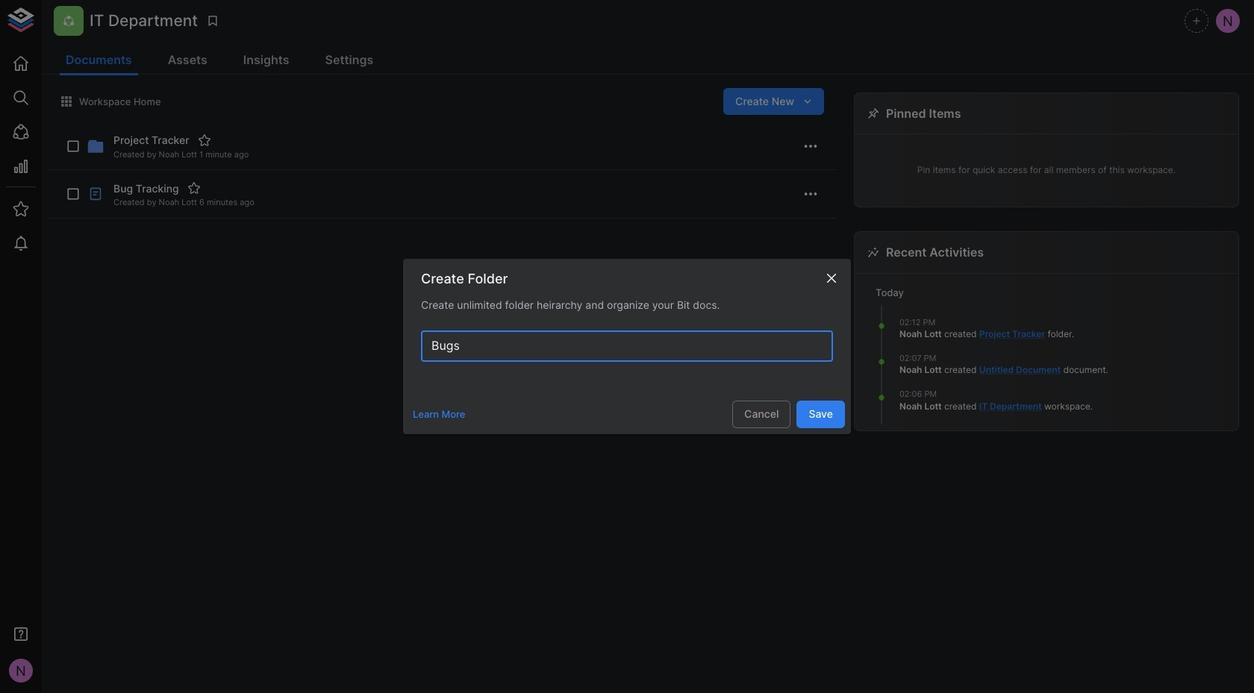 Task type: locate. For each thing, give the bounding box(es) containing it.
dialog
[[403, 259, 851, 434]]

bookmark image
[[206, 14, 220, 28]]

favorite image
[[187, 182, 201, 195]]



Task type: describe. For each thing, give the bounding box(es) containing it.
favorite image
[[198, 134, 211, 147]]

Folder Title text field
[[421, 331, 833, 362]]



Task type: vqa. For each thing, say whether or not it's contained in the screenshot.
dialog
yes



